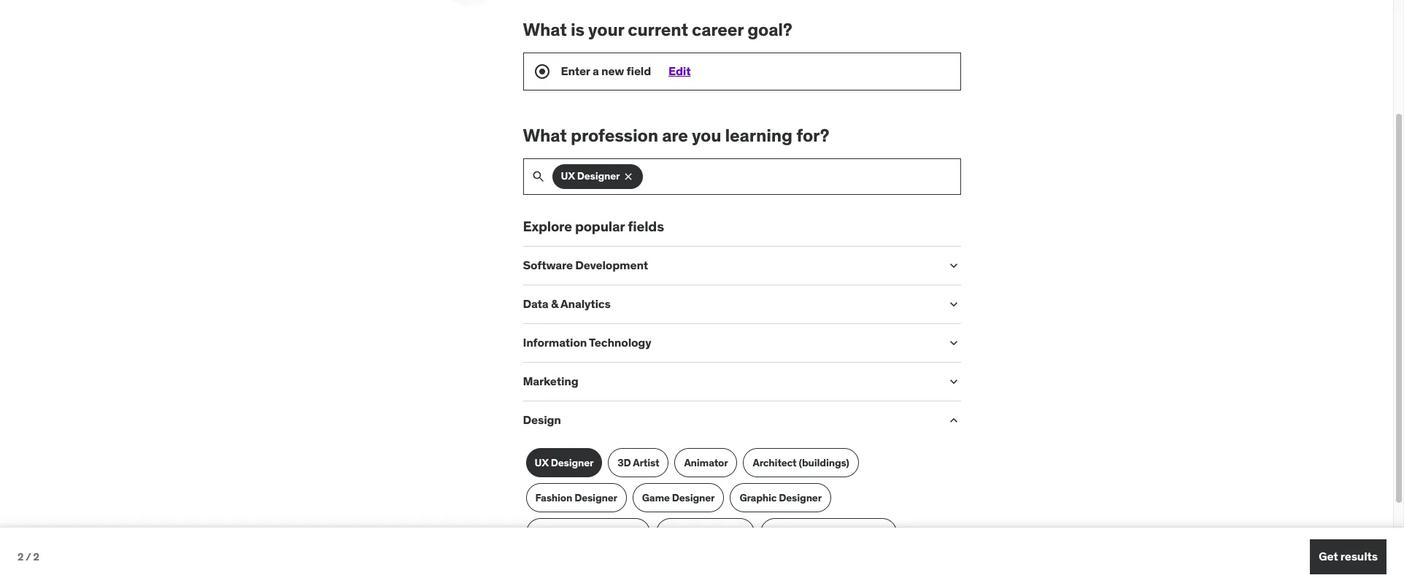 Task type: describe. For each thing, give the bounding box(es) containing it.
3d artist
[[618, 456, 659, 469]]

what for what profession are you learning for?
[[523, 124, 567, 147]]

profession
[[571, 124, 658, 147]]

interior designer button
[[656, 518, 755, 548]]

animator button
[[675, 448, 737, 478]]

field
[[627, 63, 651, 78]]

data & analytics button
[[523, 297, 935, 311]]

0 vertical spatial ux designer
[[561, 169, 620, 183]]

development
[[575, 258, 648, 273]]

Find a profession text field
[[553, 159, 960, 194]]

small image for marketing
[[946, 375, 961, 389]]

2 2 from the left
[[33, 550, 39, 563]]

you
[[692, 124, 721, 147]]

are
[[662, 124, 688, 147]]

career
[[692, 18, 744, 41]]

designer inside game designer button
[[672, 491, 715, 504]]

1 vertical spatial ux designer
[[535, 456, 594, 469]]

graphic designer
[[740, 491, 822, 504]]

architect
[[753, 456, 797, 469]]

explore popular fields
[[523, 217, 664, 235]]

enter
[[561, 63, 590, 78]]

small image for information technology
[[946, 336, 961, 351]]

get results
[[1319, 549, 1378, 564]]

small image for data & analytics
[[946, 297, 961, 312]]

what for what is your current career goal?
[[523, 18, 567, 41]]

sketching link
[[420, 367, 604, 408]]

explore
[[523, 217, 572, 235]]

game designer button
[[633, 483, 724, 513]]

edit for edit
[[669, 63, 691, 78]]

new
[[601, 63, 624, 78]]

what profession are you learning for?
[[523, 124, 829, 147]]

enter a new field
[[561, 63, 651, 78]]

get results button
[[1310, 539, 1387, 574]]

data & analytics
[[523, 297, 611, 311]]

fashion
[[535, 491, 572, 504]]

0 vertical spatial graphic
[[740, 491, 777, 504]]

goal?
[[747, 18, 792, 41]]

software development button
[[523, 258, 935, 273]]

small image
[[946, 259, 961, 273]]

fashion designer button
[[526, 483, 627, 513]]

analytics
[[561, 297, 611, 311]]

1 2 from the left
[[18, 550, 24, 563]]

current
[[628, 18, 688, 41]]

0 vertical spatial ux
[[561, 169, 575, 183]]

design button
[[523, 413, 935, 427]]

edit for edit occupation
[[488, 34, 507, 47]]

for?
[[796, 124, 829, 147]]

software
[[523, 258, 573, 273]]

1 vertical spatial ux
[[535, 456, 549, 469]]

designer inside interior designer button
[[702, 526, 745, 539]]

technology
[[589, 335, 651, 350]]

0 vertical spatial ux designer button
[[552, 164, 643, 189]]

designer inside fashion designer button
[[574, 491, 617, 504]]

swift link
[[420, 414, 604, 455]]

marketing
[[523, 374, 578, 389]]

sketching
[[485, 380, 540, 395]]

edit occupation
[[488, 34, 563, 47]]



Task type: vqa. For each thing, say whether or not it's contained in the screenshot.
Teach On Udemy
no



Task type: locate. For each thing, give the bounding box(es) containing it.
data
[[523, 297, 549, 311]]

1 horizontal spatial edit
[[669, 63, 691, 78]]

1 horizontal spatial 2
[[33, 550, 39, 563]]

ux designer
[[561, 169, 620, 183], [535, 456, 594, 469]]

marketing button
[[523, 374, 935, 389]]

edit
[[488, 34, 507, 47], [669, 63, 691, 78]]

2 what from the top
[[523, 124, 567, 147]]

game designer
[[642, 491, 715, 504]]

1 horizontal spatial ux
[[561, 169, 575, 183]]

2 left /
[[18, 550, 24, 563]]

is
[[571, 18, 585, 41]]

3 small image from the top
[[946, 375, 961, 389]]

motion
[[770, 526, 803, 539]]

design
[[523, 413, 561, 427]]

instructional designer button
[[526, 518, 650, 548]]

3d artist button
[[608, 448, 669, 478]]

&
[[551, 297, 558, 311]]

ux designer button
[[552, 164, 643, 189], [526, 448, 602, 478]]

2 right /
[[33, 550, 39, 563]]

interior designer
[[665, 526, 745, 539]]

ux right submit search icon
[[561, 169, 575, 183]]

0 horizontal spatial ux
[[535, 456, 549, 469]]

1 vertical spatial graphic
[[805, 526, 843, 539]]

information
[[523, 335, 587, 350]]

motion graphic designer button
[[760, 518, 897, 548]]

swift
[[498, 427, 527, 441]]

0 vertical spatial what
[[523, 18, 567, 41]]

edit button
[[669, 63, 691, 78]]

fields
[[628, 217, 664, 235]]

information technology
[[523, 335, 651, 350]]

graphic
[[740, 491, 777, 504], [805, 526, 843, 539]]

what left is
[[523, 18, 567, 41]]

architect (buildings)
[[753, 456, 849, 469]]

0 vertical spatial edit
[[488, 34, 507, 47]]

designer inside instructional designer button
[[598, 526, 641, 539]]

edit occupation button
[[488, 34, 563, 47]]

1 vertical spatial edit
[[669, 63, 691, 78]]

ux up "fashion"
[[535, 456, 549, 469]]

2 small image from the top
[[946, 336, 961, 351]]

deselect image
[[623, 170, 634, 182]]

small image
[[946, 297, 961, 312], [946, 336, 961, 351], [946, 375, 961, 389], [946, 413, 961, 428]]

1 what from the top
[[523, 18, 567, 41]]

(buildings)
[[799, 456, 849, 469]]

fashion designer
[[535, 491, 617, 504]]

designer inside motion graphic designer button
[[845, 526, 888, 539]]

graphic designer button
[[730, 483, 831, 513]]

what is your current career goal?
[[523, 18, 792, 41]]

submit search image
[[531, 169, 546, 184]]

edit left occupation
[[488, 34, 507, 47]]

results
[[1341, 549, 1378, 564]]

1 horizontal spatial graphic
[[805, 526, 843, 539]]

information technology button
[[523, 335, 935, 350]]

4 small image from the top
[[946, 413, 961, 428]]

/
[[25, 550, 31, 563]]

0 horizontal spatial edit
[[488, 34, 507, 47]]

get
[[1319, 549, 1338, 564]]

architect (buildings) button
[[743, 448, 859, 478]]

edit right field
[[669, 63, 691, 78]]

your
[[588, 18, 624, 41]]

popular
[[575, 217, 625, 235]]

ux designer button down profession
[[552, 164, 643, 189]]

designer inside graphic designer button
[[779, 491, 822, 504]]

instructional designer
[[535, 526, 641, 539]]

1 vertical spatial what
[[523, 124, 567, 147]]

0 horizontal spatial 2
[[18, 550, 24, 563]]

1 small image from the top
[[946, 297, 961, 312]]

ux designer button up "fashion"
[[526, 448, 602, 478]]

motion graphic designer
[[770, 526, 888, 539]]

animator
[[684, 456, 728, 469]]

1 vertical spatial ux designer button
[[526, 448, 602, 478]]

ux designer up "fashion"
[[535, 456, 594, 469]]

what
[[523, 18, 567, 41], [523, 124, 567, 147]]

what up submit search icon
[[523, 124, 567, 147]]

learning
[[725, 124, 793, 147]]

designer
[[577, 169, 620, 183], [551, 456, 594, 469], [574, 491, 617, 504], [672, 491, 715, 504], [779, 491, 822, 504], [598, 526, 641, 539], [702, 526, 745, 539], [845, 526, 888, 539]]

occupation
[[509, 34, 563, 47]]

game
[[642, 491, 670, 504]]

graphic right motion
[[805, 526, 843, 539]]

software development
[[523, 258, 648, 273]]

0 horizontal spatial graphic
[[740, 491, 777, 504]]

a
[[593, 63, 599, 78]]

graphic down architect
[[740, 491, 777, 504]]

ux
[[561, 169, 575, 183], [535, 456, 549, 469]]

interior
[[665, 526, 700, 539]]

ux designer left deselect image
[[561, 169, 620, 183]]

2
[[18, 550, 24, 563], [33, 550, 39, 563]]

artist
[[633, 456, 659, 469]]

3d
[[618, 456, 631, 469]]

2 / 2
[[18, 550, 39, 563]]

small image for design
[[946, 413, 961, 428]]

instructional
[[535, 526, 596, 539]]



